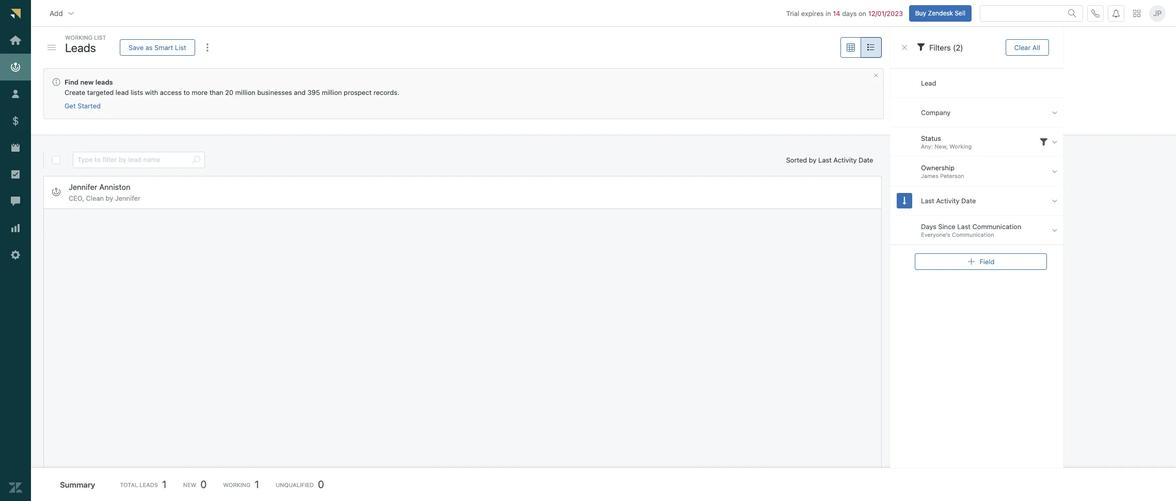 Task type: vqa. For each thing, say whether or not it's contained in the screenshot.
first 0 from the right
yes



Task type: locate. For each thing, give the bounding box(es) containing it.
last activity date
[[921, 197, 976, 205]]

1 left unqualified
[[255, 479, 259, 490]]

create
[[65, 88, 85, 97]]

last for since
[[957, 223, 970, 231]]

leads
[[65, 41, 96, 54], [140, 481, 158, 488]]

1 0 from the left
[[200, 479, 207, 490]]

1 horizontal spatial working
[[223, 481, 251, 488]]

2 vertical spatial working
[[223, 481, 251, 488]]

1 horizontal spatial leads
[[140, 481, 158, 488]]

1 horizontal spatial search image
[[1068, 9, 1076, 17]]

communication up add icon at the bottom right of the page
[[952, 231, 994, 238]]

1 horizontal spatial jennifer
[[115, 194, 140, 202]]

unqualified 0
[[276, 479, 324, 490]]

0 vertical spatial angle down image
[[1052, 138, 1057, 146]]

cancel image
[[873, 73, 879, 78]]

0 vertical spatial angle down image
[[1052, 108, 1057, 117]]

everyone's
[[921, 231, 950, 238]]

clear all button
[[1005, 39, 1049, 56]]

2 vertical spatial angle down image
[[1052, 226, 1057, 235]]

jennifer
[[69, 182, 97, 191], [115, 194, 140, 202]]

to
[[184, 88, 190, 97]]

cancel image
[[900, 43, 908, 52]]

leads right "total"
[[140, 481, 158, 488]]

status
[[921, 134, 941, 142]]

by right sorted
[[809, 156, 816, 164]]

0 horizontal spatial million
[[235, 88, 255, 97]]

communication up field
[[972, 223, 1021, 231]]

0 for new 0
[[200, 479, 207, 490]]

working inside working list leads
[[65, 34, 92, 41]]

jp
[[1153, 9, 1162, 17]]

as
[[145, 43, 153, 51]]

ceo,
[[69, 194, 84, 202]]

james
[[921, 173, 938, 179]]

last right sorted
[[818, 156, 832, 164]]

1 angle down image from the top
[[1052, 138, 1057, 146]]

last right long arrow down image
[[921, 197, 934, 205]]

working right new,
[[949, 143, 971, 150]]

angle down image
[[1052, 138, 1057, 146], [1052, 196, 1057, 205], [1052, 226, 1057, 235]]

by
[[809, 156, 816, 164], [106, 194, 113, 202]]

0 horizontal spatial jennifer
[[69, 182, 97, 191]]

total leads 1
[[120, 479, 167, 490]]

jennifer anniston ceo, clean by jennifer
[[69, 182, 140, 202]]

0 horizontal spatial activity
[[833, 156, 857, 164]]

zendesk
[[928, 9, 953, 17]]

clear
[[1014, 43, 1030, 51]]

on
[[859, 9, 866, 17]]

1 vertical spatial working
[[949, 143, 971, 150]]

1 horizontal spatial by
[[809, 156, 816, 164]]

0 vertical spatial working
[[65, 34, 92, 41]]

buy zendesk sell
[[915, 9, 965, 17]]

working list leads
[[65, 34, 106, 54]]

0 vertical spatial list
[[94, 34, 106, 41]]

search image
[[1068, 9, 1076, 17], [192, 156, 200, 164]]

access
[[160, 88, 182, 97]]

list inside working list leads
[[94, 34, 106, 41]]

0 right unqualified
[[318, 479, 324, 490]]

0 horizontal spatial by
[[106, 194, 113, 202]]

get
[[65, 102, 76, 110]]

0 vertical spatial leads
[[65, 41, 96, 54]]

0 horizontal spatial leads
[[65, 41, 96, 54]]

leads right handler image
[[65, 41, 96, 54]]

0 horizontal spatial 0
[[200, 479, 207, 490]]

0 vertical spatial jennifer
[[69, 182, 97, 191]]

get started link
[[65, 102, 101, 111]]

save as smart list button
[[120, 39, 195, 56]]

1 horizontal spatial 1
[[255, 479, 259, 490]]

last for by
[[818, 156, 832, 164]]

1 vertical spatial search image
[[192, 156, 200, 164]]

working down chevron down 'image'
[[65, 34, 92, 41]]

jennifer up the ceo,
[[69, 182, 97, 191]]

0 horizontal spatial list
[[94, 34, 106, 41]]

lists
[[131, 88, 143, 97]]

0 vertical spatial search image
[[1068, 9, 1076, 17]]

records.
[[374, 88, 399, 97]]

1 vertical spatial last
[[921, 197, 934, 205]]

list up leads
[[94, 34, 106, 41]]

working
[[65, 34, 92, 41], [949, 143, 971, 150], [223, 481, 251, 488]]

2 horizontal spatial last
[[957, 223, 970, 231]]

0 vertical spatial date
[[859, 156, 873, 164]]

last
[[818, 156, 832, 164], [921, 197, 934, 205], [957, 223, 970, 231]]

working inside working 1
[[223, 481, 251, 488]]

total
[[120, 481, 138, 488]]

2 angle down image from the top
[[1052, 196, 1057, 205]]

by down anniston
[[106, 194, 113, 202]]

last right "since"
[[957, 223, 970, 231]]

by inside jennifer anniston ceo, clean by jennifer
[[106, 194, 113, 202]]

last inside days since last communication everyone's communication
[[957, 223, 970, 231]]

activity right sorted
[[833, 156, 857, 164]]

since
[[938, 223, 955, 231]]

1 vertical spatial by
[[106, 194, 113, 202]]

activity down peterson
[[936, 197, 959, 205]]

395
[[307, 88, 320, 97]]

sell
[[955, 9, 965, 17]]

2 vertical spatial last
[[957, 223, 970, 231]]

prospect
[[344, 88, 372, 97]]

2 horizontal spatial working
[[949, 143, 971, 150]]

million right "20"
[[235, 88, 255, 97]]

than
[[209, 88, 223, 97]]

1 vertical spatial list
[[175, 43, 186, 51]]

2 1 from the left
[[255, 479, 259, 490]]

1 horizontal spatial 0
[[318, 479, 324, 490]]

trial expires in 14 days on 12/01/2023
[[786, 9, 903, 17]]

new,
[[934, 143, 948, 150]]

unqualified
[[276, 481, 314, 488]]

date
[[859, 156, 873, 164], [961, 197, 976, 205]]

list
[[94, 34, 106, 41], [175, 43, 186, 51]]

1 angle down image from the top
[[1052, 108, 1057, 117]]

lead
[[921, 79, 936, 87]]

working right new 0
[[223, 481, 251, 488]]

with
[[145, 88, 158, 97]]

all
[[1032, 43, 1040, 51]]

jennifer down anniston
[[115, 194, 140, 202]]

save as smart list
[[129, 43, 186, 51]]

0
[[200, 479, 207, 490], [318, 479, 324, 490]]

0 horizontal spatial date
[[859, 156, 873, 164]]

2 0 from the left
[[318, 479, 324, 490]]

any:
[[921, 143, 933, 150]]

leads image
[[52, 188, 60, 196]]

chevron down image
[[67, 9, 75, 17]]

communication
[[972, 223, 1021, 231], [952, 231, 994, 238]]

lead
[[116, 88, 129, 97]]

1
[[162, 479, 167, 490], [255, 479, 259, 490]]

0 vertical spatial last
[[818, 156, 832, 164]]

1 vertical spatial leads
[[140, 481, 158, 488]]

find new leads create targeted lead lists with access to more than 20 million businesses and 395 million prospect records.
[[65, 78, 399, 97]]

expires
[[801, 9, 824, 17]]

0 horizontal spatial 1
[[162, 479, 167, 490]]

activity
[[833, 156, 857, 164], [936, 197, 959, 205]]

1 vertical spatial date
[[961, 197, 976, 205]]

angle down image
[[1052, 108, 1057, 117], [1052, 167, 1057, 176]]

smart
[[154, 43, 173, 51]]

1 left new
[[162, 479, 167, 490]]

1 horizontal spatial million
[[322, 88, 342, 97]]

0 right new
[[200, 479, 207, 490]]

1 vertical spatial communication
[[952, 231, 994, 238]]

1 horizontal spatial activity
[[936, 197, 959, 205]]

1 vertical spatial angle down image
[[1052, 196, 1057, 205]]

ownership james peterson
[[921, 164, 964, 179]]

0 horizontal spatial search image
[[192, 156, 200, 164]]

buy zendesk sell button
[[909, 5, 972, 21]]

million
[[235, 88, 255, 97], [322, 88, 342, 97]]

more
[[192, 88, 208, 97]]

filters
[[929, 43, 951, 52]]

1 vertical spatial angle down image
[[1052, 167, 1057, 176]]

overflow vertical fill image
[[203, 43, 211, 52]]

3 angle down image from the top
[[1052, 226, 1057, 235]]

started
[[78, 102, 101, 110]]

buy
[[915, 9, 926, 17]]

in
[[826, 9, 831, 17]]

jp button
[[1149, 5, 1166, 21]]

million right 395
[[322, 88, 342, 97]]

0 horizontal spatial working
[[65, 34, 92, 41]]

1 horizontal spatial list
[[175, 43, 186, 51]]

0 horizontal spatial last
[[818, 156, 832, 164]]

(2)
[[953, 43, 963, 52]]

add
[[50, 9, 63, 17]]

filter fill image
[[917, 43, 925, 51]]

1 million from the left
[[235, 88, 255, 97]]

calls image
[[1091, 9, 1100, 17]]

list right the smart at the top
[[175, 43, 186, 51]]

days
[[842, 9, 857, 17]]



Task type: describe. For each thing, give the bounding box(es) containing it.
zendesk products image
[[1133, 10, 1140, 17]]

find
[[65, 78, 79, 86]]

days
[[921, 223, 936, 231]]

and
[[294, 88, 306, 97]]

14
[[833, 9, 840, 17]]

Type to filter by lead name field
[[77, 152, 188, 168]]

20
[[225, 88, 233, 97]]

filter fill image
[[1039, 138, 1048, 146]]

days since last communication everyone's communication
[[921, 223, 1021, 238]]

summary
[[60, 480, 95, 489]]

working for 1
[[223, 481, 251, 488]]

get started
[[65, 102, 101, 110]]

leads inside total leads 1
[[140, 481, 158, 488]]

trial
[[786, 9, 799, 17]]

ownership
[[921, 164, 954, 172]]

jennifer anniston link
[[69, 182, 130, 192]]

sorted by last activity date
[[786, 156, 873, 164]]

businesses
[[257, 88, 292, 97]]

clear all
[[1014, 43, 1040, 51]]

save
[[129, 43, 144, 51]]

1 horizontal spatial last
[[921, 197, 934, 205]]

field button
[[915, 253, 1047, 270]]

leads inside working list leads
[[65, 41, 96, 54]]

1 vertical spatial activity
[[936, 197, 959, 205]]

add image
[[967, 258, 975, 266]]

12/01/2023
[[868, 9, 903, 17]]

bell image
[[1112, 9, 1120, 17]]

handler image
[[47, 45, 56, 50]]

new
[[183, 481, 196, 488]]

status any: new, working
[[921, 134, 971, 150]]

1 horizontal spatial date
[[961, 197, 976, 205]]

new 0
[[183, 479, 207, 490]]

company
[[921, 108, 950, 117]]

1 1 from the left
[[162, 479, 167, 490]]

1 vertical spatial jennifer
[[115, 194, 140, 202]]

leads
[[95, 78, 113, 86]]

targeted
[[87, 88, 114, 97]]

2 angle down image from the top
[[1052, 167, 1057, 176]]

working for leads
[[65, 34, 92, 41]]

long arrow down image
[[902, 196, 906, 205]]

add button
[[41, 3, 84, 24]]

field
[[979, 257, 994, 266]]

sorted
[[786, 156, 807, 164]]

working inside status any: new, working
[[949, 143, 971, 150]]

working 1
[[223, 479, 259, 490]]

anniston
[[99, 182, 130, 191]]

0 vertical spatial activity
[[833, 156, 857, 164]]

info image
[[52, 78, 60, 86]]

clean
[[86, 194, 104, 202]]

list inside button
[[175, 43, 186, 51]]

2 million from the left
[[322, 88, 342, 97]]

filters (2)
[[929, 43, 963, 52]]

zendesk image
[[9, 481, 22, 495]]

0 vertical spatial communication
[[972, 223, 1021, 231]]

new
[[80, 78, 94, 86]]

0 vertical spatial by
[[809, 156, 816, 164]]

peterson
[[940, 173, 964, 179]]

0 for unqualified 0
[[318, 479, 324, 490]]



